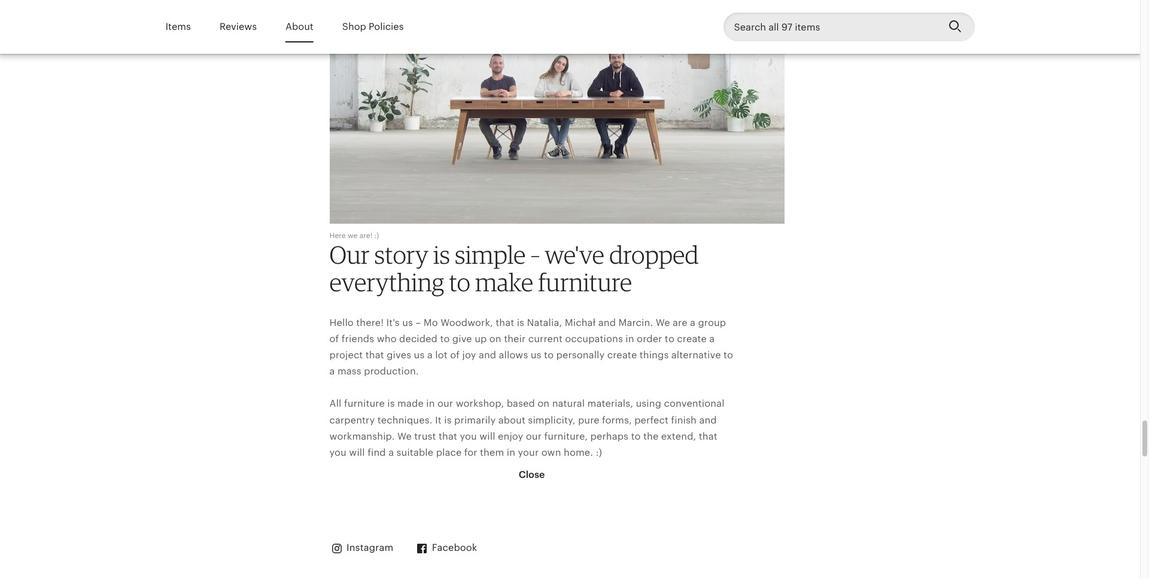 Task type: locate. For each thing, give the bounding box(es) containing it.
0 vertical spatial and
[[599, 317, 616, 329]]

policies
[[369, 21, 404, 32]]

to
[[449, 268, 471, 298], [440, 333, 450, 345], [665, 333, 675, 345], [545, 350, 554, 361], [724, 350, 734, 361], [632, 431, 641, 443]]

that up place
[[439, 431, 458, 443]]

to up woodwork,
[[449, 268, 471, 298]]

our
[[438, 399, 454, 410], [526, 431, 542, 443]]

in right made
[[427, 399, 435, 410]]

michał
[[565, 317, 596, 329]]

–
[[531, 240, 540, 270], [416, 317, 421, 329]]

we
[[656, 317, 671, 329], [398, 431, 412, 443]]

suitable
[[397, 447, 434, 459]]

in down enjoy
[[507, 447, 516, 459]]

0 vertical spatial we
[[656, 317, 671, 329]]

to inside all furniture is made in our workshop, based on natural materials, using conventional carpentry techniques. it is primarily about simplicity, pure forms, perfect finish and workmanship.  we trust that you will enjoy our furniture, perhaps to the extend, that you will find a suitable place for them in your own home. :)
[[632, 431, 641, 443]]

create
[[678, 333, 707, 345], [608, 350, 637, 361]]

1 horizontal spatial –
[[531, 240, 540, 270]]

2 vertical spatial in
[[507, 447, 516, 459]]

them
[[480, 447, 505, 459]]

we've
[[545, 240, 605, 270]]

1 vertical spatial :)
[[596, 447, 603, 459]]

– left mo
[[416, 317, 421, 329]]

2 horizontal spatial and
[[700, 415, 717, 426]]

0 horizontal spatial we
[[398, 431, 412, 443]]

create down "order"
[[608, 350, 637, 361]]

us
[[403, 317, 413, 329], [414, 350, 425, 361], [531, 350, 542, 361]]

create up the alternative
[[678, 333, 707, 345]]

and
[[599, 317, 616, 329], [479, 350, 497, 361], [700, 415, 717, 426]]

0 horizontal spatial furniture
[[344, 399, 385, 410]]

a right "find"
[[389, 447, 394, 459]]

shop policies
[[342, 21, 404, 32]]

we down techniques.
[[398, 431, 412, 443]]

1 horizontal spatial we
[[656, 317, 671, 329]]

their
[[504, 333, 526, 345]]

1 vertical spatial –
[[416, 317, 421, 329]]

natalia,
[[527, 317, 563, 329]]

of right lot
[[451, 350, 460, 361]]

is
[[434, 240, 450, 270], [517, 317, 525, 329], [388, 399, 395, 410], [445, 415, 452, 426]]

is up their
[[517, 317, 525, 329]]

our up it
[[438, 399, 454, 410]]

place
[[436, 447, 462, 459]]

our story is simple – we've dropped everything to make furniture
[[330, 240, 699, 298]]

and inside all furniture is made in our workshop, based on natural materials, using conventional carpentry techniques. it is primarily about simplicity, pure forms, perfect finish and workmanship.  we trust that you will enjoy our furniture, perhaps to the extend, that you will find a suitable place for them in your own home. :)
[[700, 415, 717, 426]]

conventional
[[665, 399, 725, 410]]

1 horizontal spatial :)
[[596, 447, 603, 459]]

are!
[[360, 232, 373, 240]]

furniture
[[539, 268, 633, 298], [344, 399, 385, 410]]

0 horizontal spatial of
[[330, 333, 339, 345]]

1 vertical spatial furniture
[[344, 399, 385, 410]]

0 horizontal spatial on
[[490, 333, 502, 345]]

2 horizontal spatial in
[[626, 333, 635, 345]]

in
[[626, 333, 635, 345], [427, 399, 435, 410], [507, 447, 516, 459]]

in down marcin.
[[626, 333, 635, 345]]

1 vertical spatial our
[[526, 431, 542, 443]]

1 horizontal spatial on
[[538, 399, 550, 410]]

and down up
[[479, 350, 497, 361]]

1 vertical spatial on
[[538, 399, 550, 410]]

joy
[[463, 350, 476, 361]]

occupations
[[566, 333, 623, 345]]

1 horizontal spatial you
[[460, 431, 477, 443]]

of
[[330, 333, 339, 345], [451, 350, 460, 361]]

on inside all furniture is made in our workshop, based on natural materials, using conventional carpentry techniques. it is primarily about simplicity, pure forms, perfect finish and workmanship.  we trust that you will enjoy our furniture, perhaps to the extend, that you will find a suitable place for them in your own home. :)
[[538, 399, 550, 410]]

enjoy
[[498, 431, 524, 443]]

project
[[330, 350, 363, 361]]

us right it's
[[403, 317, 413, 329]]

1 vertical spatial in
[[427, 399, 435, 410]]

is inside the hello there! it's us – mo woodwork, that is natalia, michał and marcin. we are a group of friends who decided to give up on their current occupations in order to create a project that gives us a lot of joy and allows us to personally create things alternative to a mass production.
[[517, 317, 525, 329]]

for
[[465, 447, 478, 459]]

– for us
[[416, 317, 421, 329]]

and down conventional
[[700, 415, 717, 426]]

instagram
[[347, 543, 394, 554]]

we left are
[[656, 317, 671, 329]]

1 horizontal spatial us
[[414, 350, 425, 361]]

furniture up michał
[[539, 268, 633, 298]]

will up them
[[480, 431, 496, 443]]

of down hello in the bottom of the page
[[330, 333, 339, 345]]

there!
[[357, 317, 384, 329]]

a inside all furniture is made in our workshop, based on natural materials, using conventional carpentry techniques. it is primarily about simplicity, pure forms, perfect finish and workmanship.  we trust that you will enjoy our furniture, perhaps to the extend, that you will find a suitable place for them in your own home. :)
[[389, 447, 394, 459]]

0 horizontal spatial –
[[416, 317, 421, 329]]

you down workmanship.
[[330, 447, 347, 459]]

our up your
[[526, 431, 542, 443]]

all furniture is made in our workshop, based on natural materials, using conventional carpentry techniques. it is primarily about simplicity, pure forms, perfect finish and workmanship.  we trust that you will enjoy our furniture, perhaps to the extend, that you will find a suitable place for them in your own home. :)
[[330, 399, 725, 459]]

will
[[480, 431, 496, 443], [349, 447, 365, 459]]

0 horizontal spatial our
[[438, 399, 454, 410]]

0 vertical spatial in
[[626, 333, 635, 345]]

0 vertical spatial furniture
[[539, 268, 633, 298]]

perfect
[[635, 415, 669, 426]]

carpentry
[[330, 415, 375, 426]]

0 vertical spatial :)
[[375, 232, 379, 240]]

is right story
[[434, 240, 450, 270]]

instagram link
[[330, 542, 394, 556]]

0 vertical spatial of
[[330, 333, 339, 345]]

us down current
[[531, 350, 542, 361]]

0 horizontal spatial :)
[[375, 232, 379, 240]]

0 horizontal spatial you
[[330, 447, 347, 459]]

0 horizontal spatial and
[[479, 350, 497, 361]]

personally
[[557, 350, 605, 361]]

we inside all furniture is made in our workshop, based on natural materials, using conventional carpentry techniques. it is primarily about simplicity, pure forms, perfect finish and workmanship.  we trust that you will enjoy our furniture, perhaps to the extend, that you will find a suitable place for them in your own home. :)
[[398, 431, 412, 443]]

that
[[496, 317, 515, 329], [366, 350, 384, 361], [439, 431, 458, 443], [699, 431, 718, 443]]

furniture up carpentry
[[344, 399, 385, 410]]

– left we've
[[531, 240, 540, 270]]

to left the
[[632, 431, 641, 443]]

on up simplicity,
[[538, 399, 550, 410]]

0 horizontal spatial create
[[608, 350, 637, 361]]

up
[[475, 333, 487, 345]]

– inside our story is simple – we've dropped everything to make furniture
[[531, 240, 540, 270]]

2 vertical spatial and
[[700, 415, 717, 426]]

1 horizontal spatial will
[[480, 431, 496, 443]]

0 vertical spatial our
[[438, 399, 454, 410]]

1 vertical spatial of
[[451, 350, 460, 361]]

1 vertical spatial we
[[398, 431, 412, 443]]

marcin.
[[619, 317, 654, 329]]

us down the decided
[[414, 350, 425, 361]]

a left mass
[[330, 366, 335, 377]]

:)
[[375, 232, 379, 240], [596, 447, 603, 459]]

simple
[[455, 240, 526, 270]]

you up for
[[460, 431, 477, 443]]

it's
[[387, 317, 400, 329]]

here
[[330, 232, 346, 240]]

finish
[[672, 415, 697, 426]]

allows
[[499, 350, 529, 361]]

facebook link
[[415, 542, 478, 556]]

0 vertical spatial create
[[678, 333, 707, 345]]

furniture,
[[545, 431, 588, 443]]

:) down the perhaps
[[596, 447, 603, 459]]

0 vertical spatial –
[[531, 240, 540, 270]]

things
[[640, 350, 669, 361]]

trust
[[415, 431, 436, 443]]

a left lot
[[428, 350, 433, 361]]

to down are
[[665, 333, 675, 345]]

facebook
[[432, 543, 478, 554]]

will down workmanship.
[[349, 447, 365, 459]]

reviews link
[[220, 13, 257, 41]]

0 vertical spatial on
[[490, 333, 502, 345]]

current
[[529, 333, 563, 345]]

1 horizontal spatial furniture
[[539, 268, 633, 298]]

extend,
[[662, 431, 697, 443]]

0 horizontal spatial will
[[349, 447, 365, 459]]

is inside our story is simple – we've dropped everything to make furniture
[[434, 240, 450, 270]]

alternative
[[672, 350, 721, 361]]

– inside the hello there! it's us – mo woodwork, that is natalia, michał and marcin. we are a group of friends who decided to give up on their current occupations in order to create a project that gives us a lot of joy and allows us to personally create things alternative to a mass production.
[[416, 317, 421, 329]]

and up occupations
[[599, 317, 616, 329]]

1 vertical spatial and
[[479, 350, 497, 361]]

that down who
[[366, 350, 384, 361]]

on right up
[[490, 333, 502, 345]]

:) right are!
[[375, 232, 379, 240]]

on
[[490, 333, 502, 345], [538, 399, 550, 410]]

furniture inside all furniture is made in our workshop, based on natural materials, using conventional carpentry techniques. it is primarily about simplicity, pure forms, perfect finish and workmanship.  we trust that you will enjoy our furniture, perhaps to the extend, that you will find a suitable place for them in your own home. :)
[[344, 399, 385, 410]]

a
[[691, 317, 696, 329], [710, 333, 715, 345], [428, 350, 433, 361], [330, 366, 335, 377], [389, 447, 394, 459]]

1 horizontal spatial in
[[507, 447, 516, 459]]

lot
[[436, 350, 448, 361]]

techniques.
[[378, 415, 433, 426]]

0 vertical spatial you
[[460, 431, 477, 443]]

1 vertical spatial will
[[349, 447, 365, 459]]

is right it
[[445, 415, 452, 426]]

who
[[377, 333, 397, 345]]



Task type: vqa. For each thing, say whether or not it's contained in the screenshot.
the leftmost in
yes



Task type: describe. For each thing, give the bounding box(es) containing it.
to up lot
[[440, 333, 450, 345]]

simplicity,
[[528, 415, 576, 426]]

1 vertical spatial create
[[608, 350, 637, 361]]

order
[[637, 333, 663, 345]]

:) inside all furniture is made in our workshop, based on natural materials, using conventional carpentry techniques. it is primarily about simplicity, pure forms, perfect finish and workmanship.  we trust that you will enjoy our furniture, perhaps to the extend, that you will find a suitable place for them in your own home. :)
[[596, 447, 603, 459]]

gives
[[387, 350, 412, 361]]

that right extend,
[[699, 431, 718, 443]]

1 horizontal spatial our
[[526, 431, 542, 443]]

about
[[499, 415, 526, 426]]

natural
[[553, 399, 585, 410]]

mass
[[338, 366, 362, 377]]

using
[[636, 399, 662, 410]]

0 vertical spatial will
[[480, 431, 496, 443]]

materials,
[[588, 399, 634, 410]]

to inside our story is simple – we've dropped everything to make furniture
[[449, 268, 471, 298]]

1 vertical spatial you
[[330, 447, 347, 459]]

decided
[[400, 333, 438, 345]]

here we are! :)
[[330, 232, 379, 240]]

close button
[[508, 461, 556, 490]]

1 horizontal spatial create
[[678, 333, 707, 345]]

shop
[[342, 21, 366, 32]]

Search all 97 items text field
[[724, 13, 939, 41]]

workmanship.
[[330, 431, 395, 443]]

0 horizontal spatial in
[[427, 399, 435, 410]]

on inside the hello there! it's us – mo woodwork, that is natalia, michał and marcin. we are a group of friends who decided to give up on their current occupations in order to create a project that gives us a lot of joy and allows us to personally create things alternative to a mass production.
[[490, 333, 502, 345]]

to down current
[[545, 350, 554, 361]]

own
[[542, 447, 562, 459]]

find
[[368, 447, 386, 459]]

story
[[375, 240, 429, 270]]

1 horizontal spatial of
[[451, 350, 460, 361]]

friends
[[342, 333, 375, 345]]

woodwork,
[[441, 317, 493, 329]]

we
[[348, 232, 358, 240]]

production.
[[364, 366, 419, 377]]

make
[[476, 268, 534, 298]]

everything
[[330, 268, 444, 298]]

group
[[699, 317, 727, 329]]

a right are
[[691, 317, 696, 329]]

dropped
[[610, 240, 699, 270]]

is left made
[[388, 399, 395, 410]]

to right the alternative
[[724, 350, 734, 361]]

2 horizontal spatial us
[[531, 350, 542, 361]]

0 horizontal spatial us
[[403, 317, 413, 329]]

hello there! it's us – mo woodwork, that is natalia, michał and marcin. we are a group of friends who decided to give up on their current occupations in order to create a project that gives us a lot of joy and allows us to personally create things alternative to a mass production.
[[330, 317, 734, 377]]

give
[[453, 333, 472, 345]]

hello
[[330, 317, 354, 329]]

home.
[[564, 447, 594, 459]]

primarily
[[455, 415, 496, 426]]

based
[[507, 399, 535, 410]]

made
[[398, 399, 424, 410]]

that up their
[[496, 317, 515, 329]]

all
[[330, 399, 342, 410]]

workshop,
[[456, 399, 504, 410]]

your
[[518, 447, 539, 459]]

– for simple
[[531, 240, 540, 270]]

items
[[166, 21, 191, 32]]

about
[[286, 21, 314, 32]]

the
[[644, 431, 659, 443]]

a down group
[[710, 333, 715, 345]]

pure
[[579, 415, 600, 426]]

items link
[[166, 13, 191, 41]]

shop policies link
[[342, 13, 404, 41]]

are
[[673, 317, 688, 329]]

close
[[519, 470, 545, 481]]

our
[[330, 240, 370, 270]]

we inside the hello there! it's us – mo woodwork, that is natalia, michał and marcin. we are a group of friends who decided to give up on their current occupations in order to create a project that gives us a lot of joy and allows us to personally create things alternative to a mass production.
[[656, 317, 671, 329]]

it
[[435, 415, 442, 426]]

in inside the hello there! it's us – mo woodwork, that is natalia, michał and marcin. we are a group of friends who decided to give up on their current occupations in order to create a project that gives us a lot of joy and allows us to personally create things alternative to a mass production.
[[626, 333, 635, 345]]

reviews
[[220, 21, 257, 32]]

forms,
[[603, 415, 632, 426]]

furniture inside our story is simple – we've dropped everything to make furniture
[[539, 268, 633, 298]]

mo
[[424, 317, 438, 329]]

1 horizontal spatial and
[[599, 317, 616, 329]]

about link
[[286, 13, 314, 41]]

perhaps
[[591, 431, 629, 443]]



